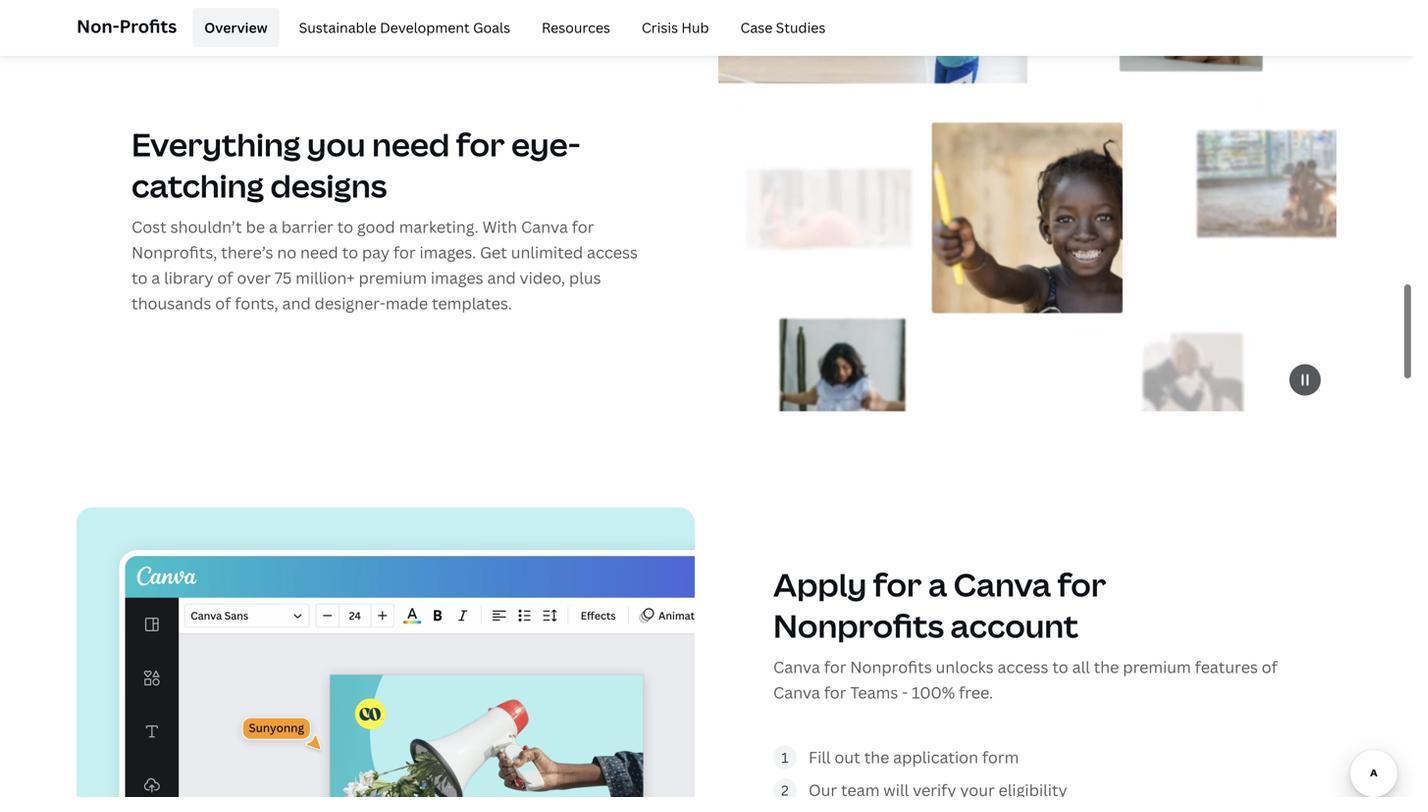Task type: locate. For each thing, give the bounding box(es) containing it.
be
[[246, 216, 265, 237]]

resources link
[[530, 8, 622, 47]]

1 horizontal spatial access
[[998, 657, 1049, 678]]

a up thousands
[[151, 267, 160, 288]]

0 horizontal spatial premium
[[359, 267, 427, 288]]

nonprofits up -
[[850, 657, 932, 678]]

1 horizontal spatial premium
[[1123, 657, 1191, 678]]

nonprofits up teams on the bottom of page
[[773, 605, 944, 648]]

1 vertical spatial a
[[151, 267, 160, 288]]

0 horizontal spatial need
[[300, 242, 338, 263]]

non-profits
[[77, 14, 177, 38]]

to up thousands
[[132, 267, 148, 288]]

menu bar containing overview
[[185, 8, 837, 47]]

case studies link
[[729, 8, 837, 47]]

pay
[[362, 242, 390, 263]]

non-
[[77, 14, 119, 38]]

2 vertical spatial of
[[1262, 657, 1278, 678]]

1 vertical spatial access
[[998, 657, 1049, 678]]

for left the "eye-"
[[456, 123, 505, 166]]

0 vertical spatial the
[[1094, 657, 1119, 678]]

access down account
[[998, 657, 1049, 678]]

account
[[951, 605, 1079, 648]]

nonprofits
[[773, 605, 944, 648], [850, 657, 932, 678]]

unlimited
[[511, 242, 583, 263]]

to left the pay
[[342, 242, 358, 263]]

2 horizontal spatial a
[[928, 564, 947, 606]]

0 horizontal spatial and
[[282, 293, 311, 314]]

and down 75
[[282, 293, 311, 314]]

0 vertical spatial access
[[587, 242, 638, 263]]

0 vertical spatial nonprofits
[[773, 605, 944, 648]]

canva
[[521, 216, 568, 237], [954, 564, 1051, 606], [773, 657, 820, 678], [773, 682, 820, 704]]

eye-
[[511, 123, 580, 166]]

menu bar
[[185, 8, 837, 47]]

premium
[[359, 267, 427, 288], [1123, 657, 1191, 678]]

1 vertical spatial and
[[282, 293, 311, 314]]

unlocks
[[936, 657, 994, 678]]

images
[[431, 267, 483, 288]]

1 vertical spatial need
[[300, 242, 338, 263]]

get
[[480, 242, 507, 263]]

crisis hub link
[[630, 8, 721, 47]]

a right be
[[269, 216, 278, 237]]

of
[[217, 267, 233, 288], [215, 293, 231, 314], [1262, 657, 1278, 678]]

overview link
[[193, 8, 279, 47]]

canva up unlocks at the bottom of page
[[954, 564, 1051, 606]]

profits
[[119, 14, 177, 38]]

out
[[835, 747, 860, 768]]

crisis
[[642, 18, 678, 37]]

barrier
[[281, 216, 333, 237]]

0 vertical spatial and
[[487, 267, 516, 288]]

premium left features
[[1123, 657, 1191, 678]]

2 vertical spatial a
[[928, 564, 947, 606]]

canva up unlimited
[[521, 216, 568, 237]]

of inside canva for nonprofits unlocks access to all the premium features of canva for teams - 100% free.
[[1262, 657, 1278, 678]]

0 vertical spatial need
[[372, 123, 450, 166]]

library
[[164, 267, 214, 288]]

premium up the made
[[359, 267, 427, 288]]

case studies
[[741, 18, 826, 37]]

to
[[337, 216, 353, 237], [342, 242, 358, 263], [132, 267, 148, 288], [1052, 657, 1069, 678]]

need
[[372, 123, 450, 166], [300, 242, 338, 263]]

everything
[[132, 123, 301, 166]]

of left the over at the left of the page
[[217, 267, 233, 288]]

shouldn't
[[170, 216, 242, 237]]

need right you
[[372, 123, 450, 166]]

goals
[[473, 18, 510, 37]]

canva down apply on the right bottom of page
[[773, 657, 820, 678]]

0 vertical spatial premium
[[359, 267, 427, 288]]

need up million+
[[300, 242, 338, 263]]

the right all
[[1094, 657, 1119, 678]]

video,
[[520, 267, 565, 288]]

access up the 'plus'
[[587, 242, 638, 263]]

everything you need for eye- catching designs cost shouldn't be a barrier to good marketing. with canva for nonprofits, there's no need to pay for images. get unlimited access to a library of over 75 million+ premium images and video, plus thousands of fonts, and designer-made templates.
[[132, 123, 638, 314]]

the right the out
[[864, 747, 890, 768]]

the
[[1094, 657, 1119, 678], [864, 747, 890, 768]]

a
[[269, 216, 278, 237], [151, 267, 160, 288], [928, 564, 947, 606]]

canva up fill
[[773, 682, 820, 704]]

with
[[482, 216, 517, 237]]

0 horizontal spatial access
[[587, 242, 638, 263]]

1 horizontal spatial the
[[1094, 657, 1119, 678]]

1 horizontal spatial need
[[372, 123, 450, 166]]

good
[[357, 216, 395, 237]]

of right features
[[1262, 657, 1278, 678]]

access
[[587, 242, 638, 263], [998, 657, 1049, 678]]

million+
[[296, 267, 355, 288]]

1 vertical spatial premium
[[1123, 657, 1191, 678]]

for down apply on the right bottom of page
[[824, 657, 846, 678]]

designs
[[270, 164, 387, 207]]

canva inside apply for a canva for nonprofits account
[[954, 564, 1051, 606]]

1 vertical spatial nonprofits
[[850, 657, 932, 678]]

apply for a canva for nonprofits account
[[773, 564, 1106, 648]]

and
[[487, 267, 516, 288], [282, 293, 311, 314]]

a inside apply for a canva for nonprofits account
[[928, 564, 947, 606]]

to inside canva for nonprofits unlocks access to all the premium features of canva for teams - 100% free.
[[1052, 657, 1069, 678]]

canva for nonprofits unlocks access to all the premium features of canva for teams - 100% free.
[[773, 657, 1278, 704]]

of left "fonts,"
[[215, 293, 231, 314]]

and down get
[[487, 267, 516, 288]]

all
[[1072, 657, 1090, 678]]

0 horizontal spatial the
[[864, 747, 890, 768]]

a up unlocks at the bottom of page
[[928, 564, 947, 606]]

-
[[902, 682, 908, 704]]

resources
[[542, 18, 610, 37]]

0 vertical spatial a
[[269, 216, 278, 237]]

to left all
[[1052, 657, 1069, 678]]

for
[[456, 123, 505, 166], [572, 216, 594, 237], [393, 242, 416, 263], [873, 564, 922, 606], [1058, 564, 1106, 606], [824, 657, 846, 678], [824, 682, 846, 704]]

studies
[[776, 18, 826, 37]]



Task type: describe. For each thing, give the bounding box(es) containing it.
sustainable development goals
[[299, 18, 510, 37]]

hub
[[681, 18, 709, 37]]

development
[[380, 18, 470, 37]]

plus
[[569, 267, 601, 288]]

0 vertical spatial of
[[217, 267, 233, 288]]

catching
[[132, 164, 264, 207]]

case
[[741, 18, 773, 37]]

teams
[[850, 682, 898, 704]]

for up all
[[1058, 564, 1106, 606]]

made
[[386, 293, 428, 314]]

application
[[893, 747, 979, 768]]

1 vertical spatial the
[[864, 747, 890, 768]]

nonprofits,
[[132, 242, 217, 263]]

features
[[1195, 657, 1258, 678]]

premium inside everything you need for eye- catching designs cost shouldn't be a barrier to good marketing. with canva for nonprofits, there's no need to pay for images. get unlimited access to a library of over 75 million+ premium images and video, plus thousands of fonts, and designer-made templates.
[[359, 267, 427, 288]]

sustainable development goals link
[[287, 8, 522, 47]]

for left teams on the bottom of page
[[824, 682, 846, 704]]

fill out the application form
[[809, 747, 1019, 768]]

1 vertical spatial of
[[215, 293, 231, 314]]

cost
[[132, 216, 167, 237]]

designer-
[[315, 293, 386, 314]]

for right apply on the right bottom of page
[[873, 564, 922, 606]]

canva inside everything you need for eye- catching designs cost shouldn't be a barrier to good marketing. with canva for nonprofits, there's no need to pay for images. get unlimited access to a library of over 75 million+ premium images and video, plus thousands of fonts, and designer-made templates.
[[521, 216, 568, 237]]

nonprofits inside apply for a canva for nonprofits account
[[773, 605, 944, 648]]

templates.
[[432, 293, 512, 314]]

fonts,
[[235, 293, 278, 314]]

to left good
[[337, 216, 353, 237]]

no
[[277, 242, 297, 263]]

crisis hub
[[642, 18, 709, 37]]

fill
[[809, 747, 831, 768]]

75
[[275, 267, 292, 288]]

form
[[982, 747, 1019, 768]]

premium inside canva for nonprofits unlocks access to all the premium features of canva for teams - 100% free.
[[1123, 657, 1191, 678]]

for up unlimited
[[572, 216, 594, 237]]

over
[[237, 267, 271, 288]]

the inside canva for nonprofits unlocks access to all the premium features of canva for teams - 100% free.
[[1094, 657, 1119, 678]]

images.
[[420, 242, 476, 263]]

1 horizontal spatial and
[[487, 267, 516, 288]]

1 horizontal spatial a
[[269, 216, 278, 237]]

access inside everything you need for eye- catching designs cost shouldn't be a barrier to good marketing. with canva for nonprofits, there's no need to pay for images. get unlimited access to a library of over 75 million+ premium images and video, plus thousands of fonts, and designer-made templates.
[[587, 242, 638, 263]]

thousands
[[132, 293, 211, 314]]

for right the pay
[[393, 242, 416, 263]]

there's
[[221, 242, 273, 263]]

overview
[[204, 18, 268, 37]]

apply
[[773, 564, 867, 606]]

0 horizontal spatial a
[[151, 267, 160, 288]]

access inside canva for nonprofits unlocks access to all the premium features of canva for teams - 100% free.
[[998, 657, 1049, 678]]

100%
[[912, 682, 955, 704]]

you
[[307, 123, 366, 166]]

sustainable
[[299, 18, 377, 37]]

free.
[[959, 682, 993, 704]]

marketing.
[[399, 216, 479, 237]]

nonprofits inside canva for nonprofits unlocks access to all the premium features of canva for teams - 100% free.
[[850, 657, 932, 678]]



Task type: vqa. For each thing, say whether or not it's contained in the screenshot.
the rightmost Need
yes



